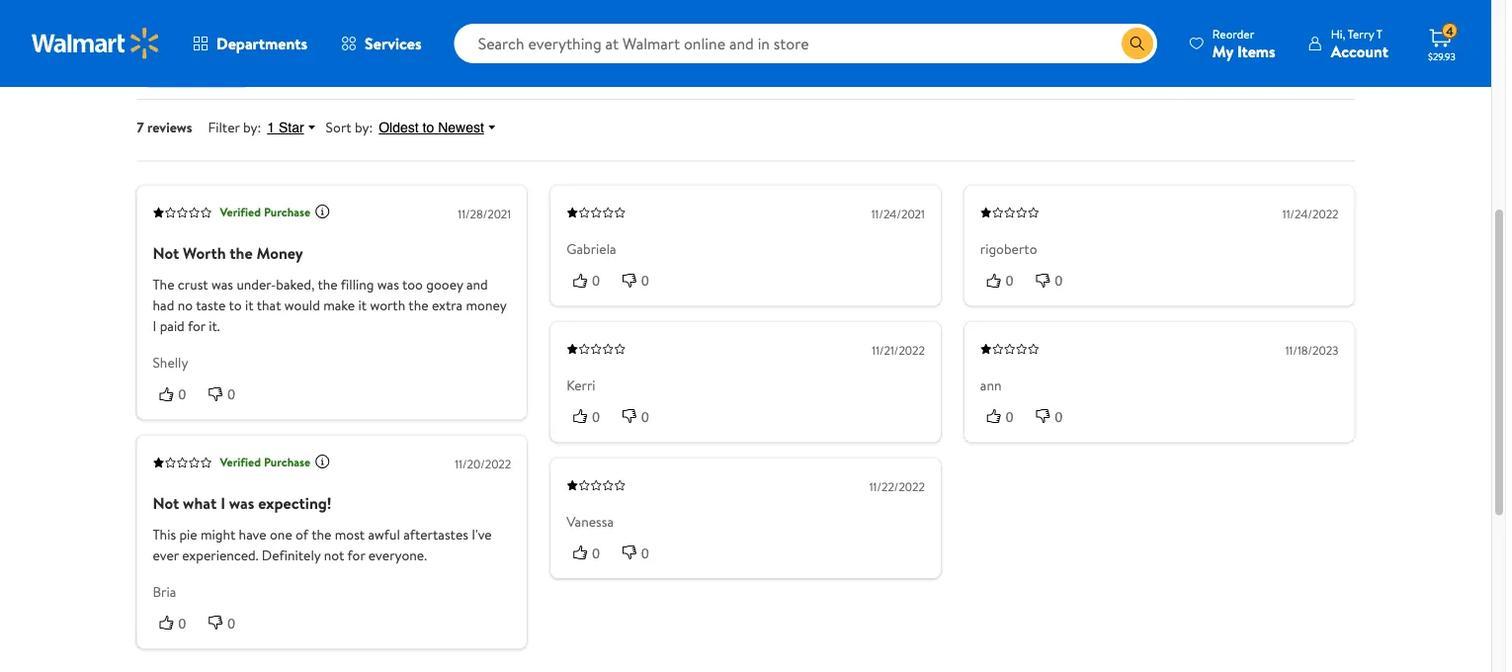 Task type: vqa. For each thing, say whether or not it's contained in the screenshot.
the review
yes



Task type: describe. For each thing, give the bounding box(es) containing it.
oldest to newest
[[379, 120, 484, 135]]

i've
[[472, 525, 492, 544]]

search icon image
[[1129, 36, 1145, 51]]

verified purchase for money
[[220, 204, 310, 220]]

4
[[1446, 22, 1454, 39]]

not
[[324, 545, 344, 565]]

most
[[335, 525, 365, 544]]

t
[[1377, 25, 1383, 42]]

newest
[[438, 120, 484, 135]]

filter
[[208, 118, 240, 137]]

shelly
[[153, 352, 188, 372]]

2 it from the left
[[358, 295, 367, 315]]

the inside this pie might have one of the most awful aftertastes i've ever experienced. definitely not for everyone.
[[311, 525, 331, 544]]

oldest to newest button
[[373, 118, 506, 136]]

paid
[[160, 316, 185, 335]]

make
[[323, 295, 355, 315]]

1 star button
[[261, 118, 326, 136]]

not worth the money
[[153, 242, 303, 263]]

crust
[[178, 275, 208, 294]]

extra
[[432, 295, 463, 315]]

have
[[239, 525, 266, 544]]

money
[[466, 295, 506, 315]]

had
[[153, 295, 174, 315]]

would
[[284, 295, 320, 315]]

was up 'worth'
[[377, 275, 399, 294]]

reorder my items
[[1212, 25, 1276, 62]]

gooey
[[426, 275, 463, 294]]

definitely
[[262, 545, 321, 565]]

services button
[[324, 20, 438, 67]]

terry
[[1348, 25, 1374, 42]]

to inside the crust was under-baked, the filling was too gooey and had no taste to it that would make it worth the extra money i paid for it.
[[229, 295, 242, 315]]

ever
[[153, 545, 179, 565]]

of
[[296, 525, 308, 544]]

verified purchase for was
[[220, 454, 310, 470]]

not what i was expecting!
[[153, 492, 332, 513]]

11/20/2022
[[455, 455, 511, 472]]

verified purchase information image for not what i was expecting!
[[314, 453, 330, 469]]

taste
[[196, 295, 226, 315]]

for inside the crust was under-baked, the filling was too gooey and had no taste to it that would make it worth the extra money i paid for it.
[[188, 316, 205, 335]]

worth
[[370, 295, 405, 315]]

star
[[151, 27, 174, 46]]

under-
[[237, 275, 276, 294]]

account
[[1331, 40, 1389, 62]]

reorder
[[1212, 25, 1254, 42]]

star
[[279, 120, 304, 135]]

a
[[190, 63, 197, 82]]

and
[[466, 275, 488, 294]]

rigoberto
[[980, 239, 1037, 258]]

services
[[365, 33, 422, 54]]

one
[[270, 525, 292, 544]]

no
[[178, 295, 193, 315]]

write a review
[[154, 63, 239, 82]]

7 for 7
[[477, 27, 484, 46]]

awful
[[368, 525, 400, 544]]

the up under-
[[230, 242, 253, 263]]

11/18/2023
[[1285, 341, 1339, 358]]

was up taste
[[211, 275, 233, 294]]

baked,
[[276, 275, 315, 294]]

2 stars
[[143, 5, 182, 24]]

purchase for was
[[264, 454, 310, 470]]

the crust was under-baked, the filling was too gooey and had no taste to it that would make it worth the extra money i paid for it.
[[153, 275, 506, 335]]

11/24/2022
[[1283, 205, 1339, 222]]

pie
[[179, 525, 197, 544]]

worth
[[183, 242, 226, 263]]

bria
[[153, 581, 176, 601]]

departments
[[216, 33, 307, 54]]

7 reviews
[[137, 118, 192, 137]]

what
[[183, 492, 217, 513]]

1 for 1 star
[[143, 27, 148, 46]]

departments button
[[176, 20, 324, 67]]

stars
[[154, 5, 182, 24]]

the down too
[[409, 295, 428, 315]]

filter by:
[[208, 118, 261, 137]]

by: for filter by:
[[243, 118, 261, 137]]

11/24/2021
[[871, 205, 925, 222]]

by: for sort by:
[[355, 118, 373, 137]]

$29.93
[[1428, 49, 1456, 63]]



Task type: locate. For each thing, give the bounding box(es) containing it.
0 vertical spatial verified purchase
[[220, 204, 310, 220]]

the
[[230, 242, 253, 263], [318, 275, 338, 294], [409, 295, 428, 315], [311, 525, 331, 544]]

it.
[[209, 316, 220, 335]]

0 vertical spatial for
[[188, 316, 205, 335]]

not up this
[[153, 492, 179, 513]]

0
[[476, 5, 485, 24], [592, 272, 600, 288], [641, 272, 649, 288], [1006, 272, 1014, 288], [1055, 272, 1063, 288], [178, 386, 186, 402], [228, 386, 235, 402], [592, 409, 600, 424], [641, 409, 649, 424], [1006, 409, 1014, 424], [1055, 409, 1063, 424], [592, 545, 600, 561], [641, 545, 649, 561], [178, 615, 186, 631], [228, 615, 235, 631]]

progress bar
[[206, 35, 465, 38]]

purchase
[[264, 204, 310, 220], [264, 454, 310, 470]]

this
[[153, 525, 176, 544]]

0 horizontal spatial by:
[[243, 118, 261, 137]]

7 for 7 reviews
[[137, 118, 144, 137]]

0 horizontal spatial to
[[229, 295, 242, 315]]

this pie might have one of the most awful aftertastes i've ever experienced. definitely not for everyone.
[[153, 525, 492, 565]]

vanessa
[[566, 511, 614, 530]]

filling
[[341, 275, 374, 294]]

my
[[1212, 40, 1233, 62]]

0 vertical spatial i
[[153, 316, 156, 335]]

verified purchase information image
[[314, 203, 330, 219], [314, 453, 330, 469]]

0 vertical spatial not
[[153, 242, 179, 263]]

1 vertical spatial verified purchase information image
[[314, 453, 330, 469]]

for left it.
[[188, 316, 205, 335]]

by:
[[243, 118, 261, 137], [355, 118, 373, 137]]

i left paid in the top of the page
[[153, 316, 156, 335]]

1 by: from the left
[[243, 118, 261, 137]]

verified purchase up money
[[220, 204, 310, 220]]

7 right services
[[477, 27, 484, 46]]

1 verified purchase information image from the top
[[314, 203, 330, 219]]

walmart image
[[32, 28, 160, 59]]

1 vertical spatial verified
[[220, 454, 261, 470]]

write
[[154, 63, 187, 82]]

0 vertical spatial 1
[[143, 27, 148, 46]]

0 vertical spatial 7
[[477, 27, 484, 46]]

it down filling
[[358, 295, 367, 315]]

11/22/2022
[[869, 478, 925, 494]]

Walmart Site-Wide search field
[[454, 24, 1157, 63]]

1 purchase from the top
[[264, 204, 310, 220]]

verified for i
[[220, 454, 261, 470]]

1
[[143, 27, 148, 46], [267, 120, 275, 135]]

not up the
[[153, 242, 179, 263]]

2
[[143, 5, 150, 24]]

1 horizontal spatial for
[[347, 545, 365, 565]]

verified purchase up not what i was expecting!
[[220, 454, 310, 470]]

money
[[256, 242, 303, 263]]

gabriela
[[566, 239, 616, 258]]

0 horizontal spatial 7
[[137, 118, 144, 137]]

it left the that
[[245, 295, 254, 315]]

verified purchase information image for not worth the money
[[314, 203, 330, 219]]

2 verified purchase information image from the top
[[314, 453, 330, 469]]

too
[[402, 275, 423, 294]]

1 horizontal spatial 7
[[477, 27, 484, 46]]

0 horizontal spatial i
[[153, 316, 156, 335]]

not
[[153, 242, 179, 263], [153, 492, 179, 513]]

0 vertical spatial purchase
[[264, 204, 310, 220]]

verified up not worth the money
[[220, 204, 261, 220]]

1 vertical spatial for
[[347, 545, 365, 565]]

the up make
[[318, 275, 338, 294]]

i right what
[[221, 492, 225, 513]]

expecting!
[[258, 492, 332, 513]]

i
[[153, 316, 156, 335], [221, 492, 225, 513]]

the right of
[[311, 525, 331, 544]]

1 horizontal spatial it
[[358, 295, 367, 315]]

0 horizontal spatial it
[[245, 295, 254, 315]]

0 horizontal spatial for
[[188, 316, 205, 335]]

1 vertical spatial i
[[221, 492, 225, 513]]

1 not from the top
[[153, 242, 179, 263]]

that
[[257, 295, 281, 315]]

everyone.
[[368, 545, 427, 565]]

2 by: from the left
[[355, 118, 373, 137]]

not for not worth the money
[[153, 242, 179, 263]]

for inside this pie might have one of the most awful aftertastes i've ever experienced. definitely not for everyone.
[[347, 545, 365, 565]]

verified purchase information image up baked,
[[314, 203, 330, 219]]

11/28/2021
[[458, 205, 511, 222]]

to right oldest
[[423, 120, 434, 135]]

1 vertical spatial purchase
[[264, 454, 310, 470]]

to inside popup button
[[423, 120, 434, 135]]

might
[[201, 525, 235, 544]]

1 for 1 star
[[267, 120, 275, 135]]

hi, terry t account
[[1331, 25, 1389, 62]]

review
[[200, 63, 239, 82]]

for
[[188, 316, 205, 335], [347, 545, 365, 565]]

0 horizontal spatial 1
[[143, 27, 148, 46]]

1 vertical spatial 1
[[267, 120, 275, 135]]

0 button
[[566, 270, 616, 290], [616, 270, 665, 290], [980, 270, 1029, 290], [1029, 270, 1079, 290], [153, 383, 202, 404], [202, 383, 251, 404], [566, 406, 616, 426], [616, 406, 665, 426], [980, 406, 1029, 426], [1029, 406, 1079, 426], [566, 542, 616, 562], [616, 542, 665, 562], [153, 613, 202, 633], [202, 613, 251, 633]]

1 horizontal spatial 1
[[267, 120, 275, 135]]

1 star
[[143, 27, 174, 46]]

1 horizontal spatial to
[[423, 120, 434, 135]]

hi,
[[1331, 25, 1345, 42]]

oldest
[[379, 120, 419, 135]]

purchase for money
[[264, 204, 310, 220]]

to
[[423, 120, 434, 135], [229, 295, 242, 315]]

0 vertical spatial to
[[423, 120, 434, 135]]

not for not what i was expecting!
[[153, 492, 179, 513]]

2 verified purchase from the top
[[220, 454, 310, 470]]

was up have
[[229, 492, 254, 513]]

reviews
[[147, 118, 192, 137]]

2 purchase from the top
[[264, 454, 310, 470]]

2 not from the top
[[153, 492, 179, 513]]

verified up not what i was expecting!
[[220, 454, 261, 470]]

i inside the crust was under-baked, the filling was too gooey and had no taste to it that would make it worth the extra money i paid for it.
[[153, 316, 156, 335]]

1 vertical spatial not
[[153, 492, 179, 513]]

verified purchase
[[220, 204, 310, 220], [220, 454, 310, 470]]

to right taste
[[229, 295, 242, 315]]

write a review link
[[137, 58, 256, 87]]

11/21/2022
[[872, 341, 925, 358]]

0 vertical spatial verified
[[220, 204, 261, 220]]

1 horizontal spatial by:
[[355, 118, 373, 137]]

1 it from the left
[[245, 295, 254, 315]]

1 vertical spatial 7
[[137, 118, 144, 137]]

ann
[[980, 375, 1002, 394]]

aftertastes
[[403, 525, 468, 544]]

items
[[1237, 40, 1276, 62]]

0 vertical spatial verified purchase information image
[[314, 203, 330, 219]]

1 inside 'dropdown button'
[[267, 120, 275, 135]]

7 left reviews
[[137, 118, 144, 137]]

1 vertical spatial verified purchase
[[220, 454, 310, 470]]

verified
[[220, 204, 261, 220], [220, 454, 261, 470]]

by: right filter
[[243, 118, 261, 137]]

Search search field
[[454, 24, 1157, 63]]

was
[[211, 275, 233, 294], [377, 275, 399, 294], [229, 492, 254, 513]]

kerri
[[566, 375, 595, 394]]

for down most on the left bottom of page
[[347, 545, 365, 565]]

7
[[477, 27, 484, 46], [137, 118, 144, 137]]

by: right the sort
[[355, 118, 373, 137]]

experienced.
[[182, 545, 258, 565]]

verified purchase information image up expecting!
[[314, 453, 330, 469]]

sort by:
[[326, 118, 373, 137]]

sort
[[326, 118, 351, 137]]

1 vertical spatial to
[[229, 295, 242, 315]]

1 verified purchase from the top
[[220, 204, 310, 220]]

the
[[153, 275, 174, 294]]

purchase up expecting!
[[264, 454, 310, 470]]

2 verified from the top
[[220, 454, 261, 470]]

1 star
[[267, 120, 304, 135]]

1 verified from the top
[[220, 204, 261, 220]]

1 horizontal spatial i
[[221, 492, 225, 513]]

purchase up money
[[264, 204, 310, 220]]

verified for the
[[220, 204, 261, 220]]



